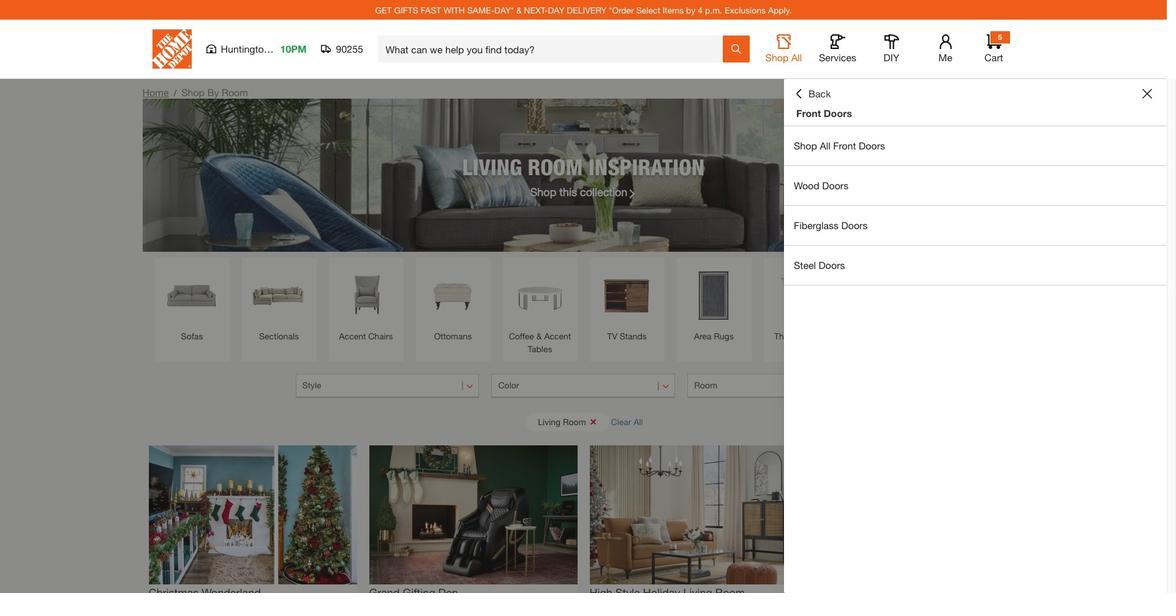 Task type: locate. For each thing, give the bounding box(es) containing it.
front down front doors
[[834, 140, 857, 151]]

doors
[[824, 107, 853, 119], [859, 140, 886, 151], [823, 180, 849, 191], [842, 219, 868, 231], [819, 259, 846, 271]]

1 vertical spatial living
[[538, 417, 561, 427]]

0 horizontal spatial all
[[634, 417, 643, 427]]

& inside coffee & accent tables
[[537, 331, 542, 341]]

1 horizontal spatial stretchy image image
[[369, 446, 578, 585]]

all inside shop all button
[[792, 51, 803, 63]]

room right by
[[222, 86, 248, 98]]

shop this collection link
[[531, 184, 637, 200]]

0 horizontal spatial living
[[463, 154, 522, 180]]

& up tables
[[537, 331, 542, 341]]

fiberglass doors
[[794, 219, 868, 231]]

living room inspiration
[[463, 154, 705, 180]]

front
[[797, 107, 822, 119], [834, 140, 857, 151]]

sofas link
[[161, 264, 223, 343]]

all for shop all
[[792, 51, 803, 63]]

shop for shop all front doors
[[794, 140, 818, 151]]

1 vertical spatial front
[[834, 140, 857, 151]]

inspiration
[[589, 154, 705, 180]]

stands
[[620, 331, 647, 341]]

home link
[[143, 86, 169, 98]]

2 vertical spatial all
[[634, 417, 643, 427]]

1 vertical spatial all
[[820, 140, 831, 151]]

drawer close image
[[1143, 89, 1153, 99]]

all right "clear"
[[634, 417, 643, 427]]

coffee & accent tables
[[509, 331, 571, 354]]

all down front doors
[[820, 140, 831, 151]]

clear
[[611, 417, 632, 427]]

shop
[[766, 51, 789, 63], [182, 86, 205, 98], [794, 140, 818, 151], [531, 185, 557, 198]]

room down color button
[[563, 417, 586, 427]]

room down area on the right
[[695, 380, 718, 390]]

accent
[[339, 331, 366, 341], [545, 331, 571, 341]]

0 vertical spatial &
[[517, 5, 522, 15]]

services button
[[819, 34, 858, 64]]

apply.
[[769, 5, 792, 15]]

0 horizontal spatial front
[[797, 107, 822, 119]]

area rugs image
[[683, 264, 746, 327]]

1 vertical spatial &
[[537, 331, 542, 341]]

0 vertical spatial living
[[463, 154, 522, 180]]

collection
[[580, 185, 628, 198]]

0 horizontal spatial accent
[[339, 331, 366, 341]]

accent left "chairs"
[[339, 331, 366, 341]]

steel doors link
[[785, 246, 1168, 285]]

front down "back" button
[[797, 107, 822, 119]]

4
[[698, 5, 703, 15]]

accent chairs image
[[335, 264, 398, 327]]

2 horizontal spatial stretchy image image
[[590, 446, 798, 585]]

steel doors
[[794, 259, 846, 271]]

shop left this
[[531, 185, 557, 198]]

me
[[939, 51, 953, 63]]

all for shop all front doors
[[820, 140, 831, 151]]

shop for shop all
[[766, 51, 789, 63]]

shop down front doors
[[794, 140, 818, 151]]

room button
[[688, 374, 872, 398]]

back button
[[794, 88, 831, 100]]

color
[[499, 380, 519, 390]]

accent inside coffee & accent tables
[[545, 331, 571, 341]]

0 vertical spatial all
[[792, 51, 803, 63]]

fiberglass
[[794, 219, 839, 231]]

1 horizontal spatial &
[[537, 331, 542, 341]]

90255
[[336, 43, 363, 55]]

shop down apply.
[[766, 51, 789, 63]]

shop all
[[766, 51, 803, 63]]

area
[[695, 331, 712, 341]]

living for living room inspiration
[[463, 154, 522, 180]]

2 accent from the left
[[545, 331, 571, 341]]

tables
[[528, 344, 553, 354]]

throw pillows
[[775, 331, 828, 341]]

shop inside button
[[766, 51, 789, 63]]

1 horizontal spatial living
[[538, 417, 561, 427]]

fiberglass doors link
[[785, 206, 1168, 245]]

coffee & accent tables link
[[509, 264, 572, 356]]

all inside clear all button
[[634, 417, 643, 427]]

huntington park
[[221, 43, 292, 55]]

&
[[517, 5, 522, 15], [537, 331, 542, 341]]

living room
[[538, 417, 586, 427]]

sofas
[[181, 331, 203, 341]]

tv stands link
[[596, 264, 659, 343]]

home
[[143, 86, 169, 98]]

area rugs
[[695, 331, 734, 341]]

doors for fiberglass doors
[[842, 219, 868, 231]]

park
[[272, 43, 292, 55]]

stretchy image image
[[149, 446, 357, 585], [369, 446, 578, 585], [590, 446, 798, 585]]

all
[[792, 51, 803, 63], [820, 140, 831, 151], [634, 417, 643, 427]]

diy button
[[873, 34, 912, 64]]

1 horizontal spatial accent
[[545, 331, 571, 341]]

room
[[222, 86, 248, 98], [528, 154, 583, 180], [695, 380, 718, 390], [563, 417, 586, 427]]

& right day*
[[517, 5, 522, 15]]

1 horizontal spatial all
[[792, 51, 803, 63]]

menu
[[785, 126, 1168, 286]]

sofas image
[[161, 264, 223, 327]]

p.m.
[[705, 5, 723, 15]]

all up "back" button
[[792, 51, 803, 63]]

2 horizontal spatial all
[[820, 140, 831, 151]]

living
[[463, 154, 522, 180], [538, 417, 561, 427]]

doors inside 'link'
[[819, 259, 846, 271]]

day
[[548, 5, 565, 15]]

exclusions
[[725, 5, 766, 15]]

living inside button
[[538, 417, 561, 427]]

throw
[[775, 331, 799, 341]]

0 horizontal spatial stretchy image image
[[149, 446, 357, 585]]

accent chairs
[[339, 331, 393, 341]]

accent up tables
[[545, 331, 571, 341]]

all inside shop all front doors link
[[820, 140, 831, 151]]

shop all front doors link
[[785, 126, 1168, 165]]



Task type: vqa. For each thing, say whether or not it's contained in the screenshot.
bottommost in
no



Task type: describe. For each thing, give the bounding box(es) containing it.
all for clear all
[[634, 417, 643, 427]]

style
[[302, 380, 322, 390]]

cart
[[985, 51, 1004, 63]]

sectionals
[[259, 331, 299, 341]]

day*
[[495, 5, 514, 15]]

chairs
[[369, 331, 393, 341]]

ottomans image
[[422, 264, 485, 327]]

cart 5
[[985, 32, 1004, 63]]

wood doors
[[794, 180, 849, 191]]

tv
[[608, 331, 618, 341]]

select
[[637, 5, 661, 15]]

gifts
[[394, 5, 419, 15]]

living for living room
[[538, 417, 561, 427]]

next-
[[524, 5, 548, 15]]

shop all button
[[765, 34, 804, 64]]

shop for shop this collection
[[531, 185, 557, 198]]

same-
[[468, 5, 495, 15]]

throw pillows image
[[770, 264, 833, 327]]

the home depot logo image
[[152, 29, 192, 69]]

shop all front doors
[[794, 140, 886, 151]]

clear all button
[[611, 411, 643, 433]]

ottomans
[[434, 331, 472, 341]]

wood
[[794, 180, 820, 191]]

tv stands
[[608, 331, 647, 341]]

living room button
[[526, 413, 610, 431]]

with
[[444, 5, 465, 15]]

sectionals link
[[248, 264, 310, 343]]

delivery
[[567, 5, 607, 15]]

wood doors link
[[785, 166, 1168, 205]]

0 horizontal spatial &
[[517, 5, 522, 15]]

diy
[[884, 51, 900, 63]]

What can we help you find today? search field
[[386, 36, 722, 62]]

steel
[[794, 259, 817, 271]]

shop this collection
[[531, 185, 628, 198]]

rugs
[[714, 331, 734, 341]]

me button
[[926, 34, 966, 64]]

huntington
[[221, 43, 269, 55]]

coffee & accent tables image
[[509, 264, 572, 327]]

style button
[[296, 374, 480, 398]]

0 vertical spatial front
[[797, 107, 822, 119]]

throw pillows link
[[770, 264, 833, 343]]

doors for front doors
[[824, 107, 853, 119]]

doors for steel doors
[[819, 259, 846, 271]]

*order
[[609, 5, 634, 15]]

room up this
[[528, 154, 583, 180]]

color button
[[492, 374, 676, 398]]

2 stretchy image image from the left
[[369, 446, 578, 585]]

ottomans link
[[422, 264, 485, 343]]

pillows
[[801, 331, 828, 341]]

sectionals image
[[248, 264, 310, 327]]

get gifts fast with same-day* & next-day delivery *order select items by 4 p.m. exclusions apply.
[[375, 5, 792, 15]]

area rugs link
[[683, 264, 746, 343]]

10pm
[[280, 43, 307, 55]]

tv stands image
[[596, 264, 659, 327]]

1 horizontal spatial front
[[834, 140, 857, 151]]

feedback link image
[[1160, 207, 1177, 273]]

5
[[999, 32, 1003, 42]]

back
[[809, 88, 831, 99]]

shop right /
[[182, 86, 205, 98]]

accent chairs link
[[335, 264, 398, 343]]

clear all
[[611, 417, 643, 427]]

1 accent from the left
[[339, 331, 366, 341]]

front doors
[[797, 107, 853, 119]]

90255 button
[[321, 43, 364, 55]]

menu containing shop all front doors
[[785, 126, 1168, 286]]

get
[[375, 5, 392, 15]]

fast
[[421, 5, 441, 15]]

throw blankets image
[[857, 264, 920, 327]]

doors for wood doors
[[823, 180, 849, 191]]

this
[[560, 185, 577, 198]]

/
[[174, 88, 177, 98]]

coffee
[[509, 331, 534, 341]]

by
[[687, 5, 696, 15]]

by
[[208, 86, 219, 98]]

3 stretchy image image from the left
[[590, 446, 798, 585]]

home / shop by room
[[143, 86, 248, 98]]

items
[[663, 5, 684, 15]]

1 stretchy image image from the left
[[149, 446, 357, 585]]

services
[[820, 51, 857, 63]]

curtains & drapes image
[[944, 264, 1007, 327]]



